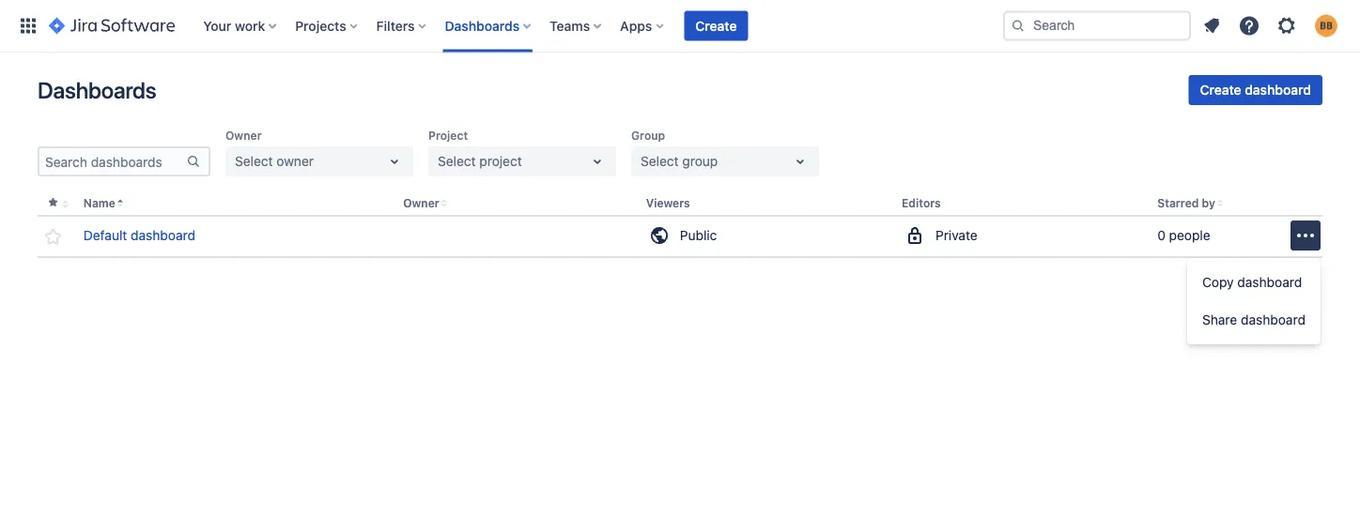 Task type: vqa. For each thing, say whether or not it's contained in the screenshot.
1
no



Task type: describe. For each thing, give the bounding box(es) containing it.
select for select owner
[[235, 154, 273, 169]]

name
[[83, 197, 115, 210]]

select project
[[438, 154, 522, 169]]

0 horizontal spatial dashboards
[[38, 77, 156, 103]]

more image
[[1295, 225, 1317, 247]]

Group text field
[[641, 152, 644, 171]]

settings image
[[1276, 15, 1298, 37]]

group containing copy dashboard
[[1188, 258, 1321, 345]]

dashboard for copy dashboard
[[1238, 275, 1302, 290]]

dashboard for default dashboard
[[131, 228, 195, 243]]

by
[[1202, 197, 1216, 210]]

Search field
[[1003, 11, 1191, 41]]

select for select project
[[438, 154, 476, 169]]

open image
[[586, 150, 609, 173]]

dashboards inside 'popup button'
[[445, 18, 520, 33]]

work
[[235, 18, 265, 33]]

appswitcher icon image
[[17, 15, 39, 37]]

your work button
[[198, 11, 284, 41]]

teams button
[[544, 11, 609, 41]]

owner
[[277, 154, 314, 169]]

Project text field
[[438, 152, 441, 171]]

public
[[680, 228, 717, 243]]

0
[[1158, 228, 1166, 243]]

create button
[[684, 11, 748, 41]]

group
[[631, 129, 665, 142]]

create dashboard
[[1200, 82, 1312, 98]]

create dashboard button
[[1189, 75, 1323, 105]]

project
[[428, 129, 468, 142]]

people
[[1169, 228, 1211, 243]]

filters
[[376, 18, 415, 33]]

apps button
[[615, 11, 671, 41]]

notifications image
[[1201, 15, 1223, 37]]



Task type: locate. For each thing, give the bounding box(es) containing it.
1 horizontal spatial create
[[1200, 82, 1242, 98]]

projects
[[295, 18, 346, 33]]

default dashboard link
[[83, 227, 195, 245]]

share
[[1203, 312, 1238, 328]]

starred by button
[[1158, 197, 1216, 210]]

0 vertical spatial owner
[[225, 129, 262, 142]]

apps
[[620, 18, 652, 33]]

1 open image from the left
[[383, 150, 406, 173]]

dashboard down copy dashboard button
[[1241, 312, 1306, 328]]

project
[[480, 154, 522, 169]]

select
[[235, 154, 273, 169], [438, 154, 476, 169], [641, 154, 679, 169]]

your profile and settings image
[[1315, 15, 1338, 37]]

copy dashboard
[[1203, 275, 1302, 290]]

private
[[936, 228, 978, 243]]

select down project
[[438, 154, 476, 169]]

2 open image from the left
[[789, 150, 812, 173]]

star default dashboard image
[[42, 226, 64, 248]]

group
[[683, 154, 718, 169]]

projects button
[[290, 11, 365, 41]]

dashboard right default
[[131, 228, 195, 243]]

2 select from the left
[[438, 154, 476, 169]]

owner up owner text field
[[225, 129, 262, 142]]

default
[[83, 228, 127, 243]]

dashboard inside button
[[1245, 82, 1312, 98]]

create right apps popup button
[[696, 18, 737, 33]]

0 vertical spatial create
[[696, 18, 737, 33]]

0 people
[[1158, 228, 1211, 243]]

1 select from the left
[[235, 154, 273, 169]]

open image for owner
[[383, 150, 406, 173]]

select for select group
[[641, 154, 679, 169]]

select down group
[[641, 154, 679, 169]]

banner
[[0, 0, 1361, 53]]

select owner
[[235, 154, 314, 169]]

0 horizontal spatial create
[[696, 18, 737, 33]]

group
[[1188, 258, 1321, 345]]

Owner text field
[[235, 152, 238, 171]]

create
[[696, 18, 737, 33], [1200, 82, 1242, 98]]

create for create dashboard
[[1200, 82, 1242, 98]]

1 vertical spatial create
[[1200, 82, 1242, 98]]

banner containing your work
[[0, 0, 1361, 53]]

dashboard
[[1245, 82, 1312, 98], [131, 228, 195, 243], [1238, 275, 1302, 290], [1241, 312, 1306, 328]]

owner
[[225, 129, 262, 142], [403, 197, 439, 210]]

search image
[[1011, 18, 1026, 33]]

dashboards up search dashboards text box
[[38, 77, 156, 103]]

0 horizontal spatial select
[[235, 154, 273, 169]]

create down notifications icon
[[1200, 82, 1242, 98]]

starred
[[1158, 197, 1199, 210]]

dashboards
[[445, 18, 520, 33], [38, 77, 156, 103]]

open image
[[383, 150, 406, 173], [789, 150, 812, 173]]

open image for group
[[789, 150, 812, 173]]

1 vertical spatial owner
[[403, 197, 439, 210]]

owner button
[[403, 197, 439, 210]]

1 horizontal spatial select
[[438, 154, 476, 169]]

select left owner
[[235, 154, 273, 169]]

0 horizontal spatial open image
[[383, 150, 406, 173]]

copy dashboard button
[[1188, 264, 1321, 302]]

copy
[[1203, 275, 1234, 290]]

dashboard for create dashboard
[[1245, 82, 1312, 98]]

2 horizontal spatial select
[[641, 154, 679, 169]]

your work
[[203, 18, 265, 33]]

starred by
[[1158, 197, 1216, 210]]

viewers
[[646, 197, 690, 210]]

select group
[[641, 154, 718, 169]]

0 horizontal spatial owner
[[225, 129, 262, 142]]

jira software image
[[49, 15, 175, 37], [49, 15, 175, 37]]

teams
[[550, 18, 590, 33]]

create inside 'button'
[[696, 18, 737, 33]]

owner inside the dashboards details element
[[403, 197, 439, 210]]

primary element
[[11, 0, 1003, 52]]

share dashboard
[[1203, 312, 1306, 328]]

1 vertical spatial dashboards
[[38, 77, 156, 103]]

name button
[[83, 197, 115, 210]]

0 vertical spatial dashboards
[[445, 18, 520, 33]]

dashboard for share dashboard
[[1241, 312, 1306, 328]]

dashboards button
[[439, 11, 539, 41]]

dashboards details element
[[38, 192, 1323, 259]]

filters button
[[371, 11, 434, 41]]

default dashboard
[[83, 228, 195, 243]]

your
[[203, 18, 231, 33]]

Search dashboards text field
[[39, 148, 186, 175]]

dashboard down settings icon
[[1245, 82, 1312, 98]]

share dashboard button
[[1188, 302, 1321, 339]]

dashboards right filters popup button
[[445, 18, 520, 33]]

create inside button
[[1200, 82, 1242, 98]]

help image
[[1238, 15, 1261, 37]]

1 horizontal spatial open image
[[789, 150, 812, 173]]

editors
[[902, 197, 941, 210]]

1 horizontal spatial dashboards
[[445, 18, 520, 33]]

create for create
[[696, 18, 737, 33]]

3 select from the left
[[641, 154, 679, 169]]

owner down 'project' "text box"
[[403, 197, 439, 210]]

dashboard up share dashboard at the bottom right
[[1238, 275, 1302, 290]]

1 horizontal spatial owner
[[403, 197, 439, 210]]



